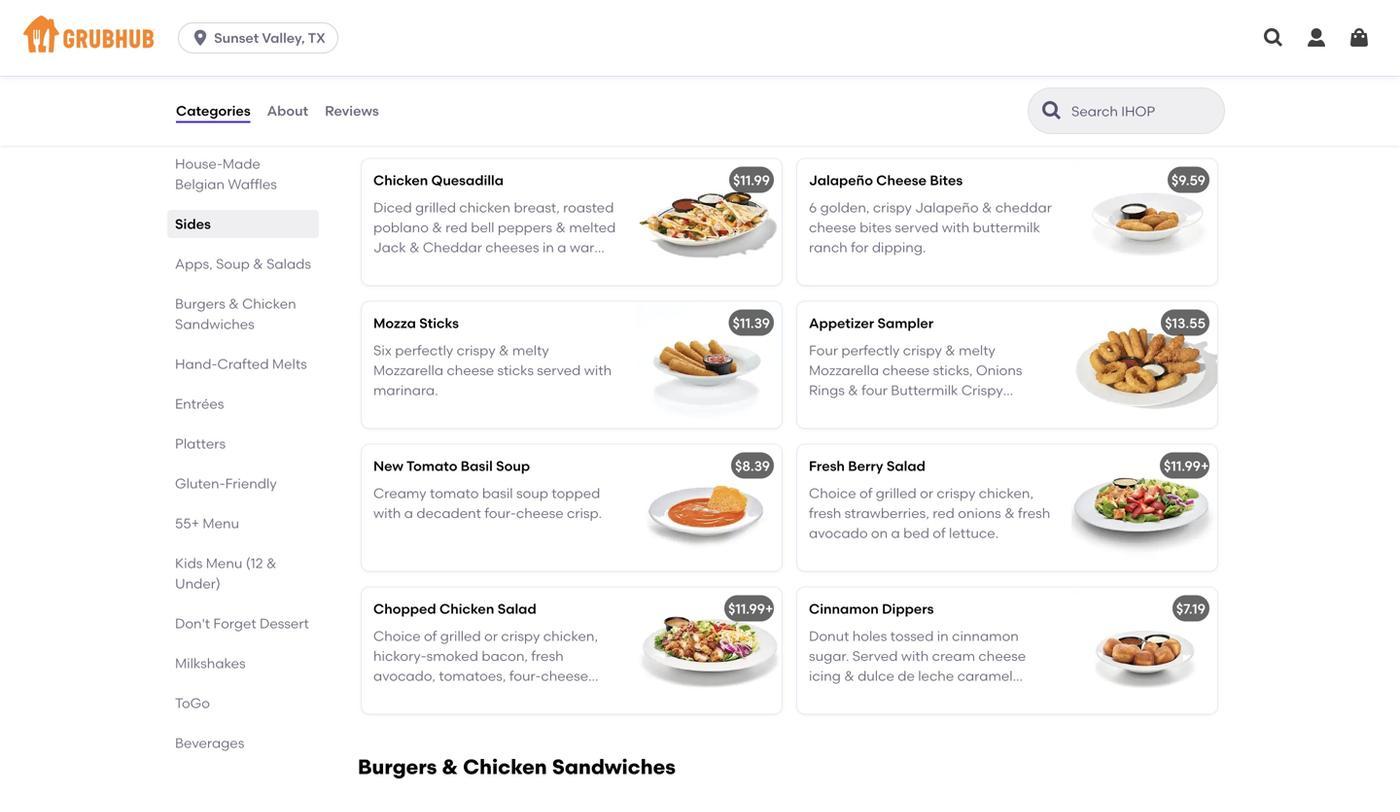 Task type: describe. For each thing, give the bounding box(es) containing it.
+ for choice of grilled or crispy chicken, hickory-smoked bacon, fresh avocado, tomatoes, four-cheese blend & red onions on a bed of lettuce.
[[766, 601, 774, 618]]

basil
[[482, 486, 513, 502]]

breast,
[[514, 200, 560, 216]]

gluten-
[[175, 476, 225, 492]]

or for red
[[920, 486, 934, 502]]

in inside diced grilled chicken breast, roasted poblano & red bell peppers & melted jack & cheddar cheeses in a warm, grilled tortilla. served with salsa, pickled jalapenos and sour cream.
[[543, 239, 554, 256]]

& inside burgers & chicken sandwiches
[[229, 296, 239, 312]]

berry
[[849, 458, 884, 475]]

fresh berry salad
[[809, 458, 926, 475]]

choice for hickory-
[[374, 629, 421, 645]]

sticks
[[420, 315, 459, 332]]

2 horizontal spatial soup
[[496, 458, 530, 475]]

valley,
[[262, 30, 305, 46]]

hand-crafted melts
[[175, 356, 307, 373]]

crisp.
[[567, 505, 602, 522]]

blend
[[374, 688, 411, 704]]

crispy inside 6 golden, crispy jalapeño & cheddar cheese bites served with buttermilk ranch for dipping.
[[873, 200, 912, 216]]

(12
[[246, 555, 263, 572]]

cheeses
[[486, 239, 540, 256]]

1 horizontal spatial sandwiches
[[552, 755, 676, 780]]

quesadilla
[[432, 172, 504, 189]]

melted
[[569, 219, 616, 236]]

chicken down choice of grilled or crispy chicken, hickory-smoked bacon, fresh avocado, tomatoes, four-cheese blend & red onions on a bed of lettuce.
[[463, 755, 547, 780]]

cheese inside 6 golden, crispy jalapeño & cheddar cheese bites served with buttermilk ranch for dipping.
[[809, 219, 857, 236]]

a inside choice of grilled or crispy chicken, fresh strawberries, red onions & fresh avocado on a bed of lettuce.
[[892, 525, 901, 542]]

appetizer
[[809, 315, 875, 332]]

jalapeño cheese bites
[[809, 172, 963, 189]]

cheese
[[877, 172, 927, 189]]

forget
[[213, 616, 256, 632]]

icing
[[809, 668, 841, 685]]

& inside kids menu (12 & under)
[[266, 555, 277, 572]]

6 golden, crispy jalapeño & cheddar cheese bites served with buttermilk ranch for dipping.
[[809, 200, 1053, 256]]

cinnamon dippers
[[809, 601, 934, 618]]

grilled up pickled in the left of the page
[[374, 259, 414, 275]]

fresh berry salad image
[[1072, 445, 1218, 571]]

1 horizontal spatial burgers & chicken sandwiches
[[358, 755, 676, 780]]

reviews
[[325, 102, 379, 119]]

bacon,
[[482, 648, 528, 665]]

belgian
[[175, 176, 225, 193]]

kids
[[175, 555, 203, 572]]

or for bacon,
[[485, 629, 498, 645]]

$9.59
[[1172, 172, 1206, 189]]

& inside choice of grilled or crispy chicken, hickory-smoked bacon, fresh avocado, tomatoes, four-cheese blend & red onions on a bed of lettuce.
[[414, 688, 425, 704]]

bites
[[930, 172, 963, 189]]

1 vertical spatial apps, soup & salads
[[175, 256, 311, 272]]

golden,
[[821, 200, 870, 216]]

crispy inside choice of grilled or crispy chicken, hickory-smoked bacon, fresh avocado, tomatoes, four-cheese blend & red onions on a bed of lettuce.
[[501, 629, 540, 645]]

1 horizontal spatial svg image
[[1263, 26, 1286, 50]]

choice of grilled or crispy chicken, fresh strawberries, red onions & fresh avocado on a bed of lettuce.
[[809, 486, 1051, 542]]

poblano
[[374, 219, 429, 236]]

$11.99 + for choice of grilled or crispy chicken, hickory-smoked bacon, fresh avocado, tomatoes, four-cheese blend & red onions on a bed of lettuce.
[[729, 601, 774, 618]]

cheese inside creamy tomato basil soup topped with a decadent four-cheese crisp.
[[516, 505, 564, 522]]

cinnamon
[[809, 601, 879, 618]]

tomato
[[430, 486, 479, 502]]

roasted
[[563, 200, 614, 216]]

cinnamon dippers image
[[1072, 588, 1218, 714]]

0 vertical spatial burgers & chicken sandwiches
[[175, 296, 296, 333]]

lettuce. inside choice of grilled or crispy chicken, fresh strawberries, red onions & fresh avocado on a bed of lettuce.
[[950, 525, 999, 542]]

0 vertical spatial salads
[[500, 113, 571, 138]]

0 vertical spatial apps,
[[358, 113, 418, 138]]

chopped chicken salad image
[[636, 588, 782, 714]]

appetizer sampler image
[[1072, 302, 1218, 428]]

search icon image
[[1041, 99, 1064, 123]]

reviews button
[[324, 76, 380, 146]]

melts
[[272, 356, 307, 373]]

donut holes tossed in cinnamon sugar. served with cream cheese icing & dulce de leche caramel sauce.
[[809, 629, 1026, 704]]

sour
[[522, 279, 551, 295]]

creamy tomato basil soup topped with a decadent four-cheese crisp.
[[374, 486, 602, 522]]

on inside choice of grilled or crispy chicken, hickory-smoked bacon, fresh avocado, tomatoes, four-cheese blend & red onions on a bed of lettuce.
[[500, 688, 517, 704]]

salad for fresh berry salad
[[887, 458, 926, 475]]

onions inside choice of grilled or crispy chicken, hickory-smoked bacon, fresh avocado, tomatoes, four-cheese blend & red onions on a bed of lettuce.
[[453, 688, 497, 704]]

with inside diced grilled chicken breast, roasted poblano & red bell peppers & melted jack & cheddar cheeses in a warm, grilled tortilla. served with salsa, pickled jalapenos and sour cream.
[[516, 259, 543, 275]]

don't
[[175, 616, 210, 632]]

$11.99 for choice of grilled or crispy chicken, hickory-smoked bacon, fresh avocado, tomatoes, four-cheese blend & red onions on a bed of lettuce.
[[729, 601, 766, 618]]

mozza sticks image
[[636, 302, 782, 428]]

& inside choice of grilled or crispy chicken, fresh strawberries, red onions & fresh avocado on a bed of lettuce.
[[1005, 505, 1015, 522]]

basil
[[461, 458, 493, 475]]

0 vertical spatial sandwiches
[[175, 316, 255, 333]]

menu for 55+
[[203, 516, 239, 532]]

salad for chopped chicken salad
[[498, 601, 537, 618]]

cheese inside six perfectly crispy & melty mozzarella cheese sticks served with marinara.
[[447, 362, 494, 379]]

1 horizontal spatial soup
[[423, 113, 474, 138]]

with inside creamy tomato basil soup topped with a decadent four-cheese crisp.
[[374, 505, 401, 522]]

grilled inside choice of grilled or crispy chicken, fresh strawberries, red onions & fresh avocado on a bed of lettuce.
[[876, 486, 917, 502]]

four- inside choice of grilled or crispy chicken, hickory-smoked bacon, fresh avocado, tomatoes, four-cheese blend & red onions on a bed of lettuce.
[[510, 668, 541, 685]]

kids menu (12 & under)
[[175, 555, 277, 592]]

$7.19
[[1177, 601, 1206, 618]]

crispy inside six perfectly crispy & melty mozzarella cheese sticks served with marinara.
[[457, 343, 496, 359]]

togo
[[175, 696, 210, 712]]

chicken quesadilla
[[374, 172, 504, 189]]

diced
[[374, 200, 412, 216]]

55+
[[175, 516, 199, 532]]

0 horizontal spatial apps,
[[175, 256, 213, 272]]

about button
[[266, 76, 309, 146]]

fresh
[[809, 458, 845, 475]]

peppers
[[498, 219, 553, 236]]

in inside donut holes tossed in cinnamon sugar. served with cream cheese icing & dulce de leche caramel sauce.
[[938, 629, 949, 645]]

bell
[[471, 219, 495, 236]]

cheese inside choice of grilled or crispy chicken, hickory-smoked bacon, fresh avocado, tomatoes, four-cheese blend & red onions on a bed of lettuce.
[[541, 668, 589, 685]]

tx
[[308, 30, 326, 46]]

svg image
[[1348, 26, 1372, 50]]

donut
[[809, 629, 850, 645]]

dessert
[[260, 616, 309, 632]]

cinnamon
[[952, 629, 1019, 645]]

for
[[851, 239, 869, 256]]

served inside diced grilled chicken breast, roasted poblano & red bell peppers & melted jack & cheddar cheeses in a warm, grilled tortilla. served with salsa, pickled jalapenos and sour cream.
[[467, 259, 512, 275]]

mozza sticks
[[374, 315, 459, 332]]

decadent
[[417, 505, 482, 522]]

chicken, for fresh
[[544, 629, 598, 645]]

under)
[[175, 576, 221, 592]]

menu for kids
[[206, 555, 243, 572]]

sunset valley, tx
[[214, 30, 326, 46]]

soup
[[517, 486, 549, 502]]

main navigation navigation
[[0, 0, 1401, 76]]

de
[[898, 668, 915, 685]]

55+ menu
[[175, 516, 239, 532]]

2 horizontal spatial fresh
[[1019, 505, 1051, 522]]

$11.99 for choice of grilled or crispy chicken, fresh strawberries, red onions & fresh avocado on a bed of lettuce.
[[1164, 458, 1201, 475]]

6
[[809, 200, 817, 216]]

salsa,
[[547, 259, 584, 275]]

new tomato basil soup
[[374, 458, 530, 475]]

tossed
[[891, 629, 934, 645]]

new tomato basil soup image
[[636, 445, 782, 571]]

ranch
[[809, 239, 848, 256]]

about
[[267, 102, 308, 119]]

topped
[[552, 486, 601, 502]]

fresh inside choice of grilled or crispy chicken, hickory-smoked bacon, fresh avocado, tomatoes, four-cheese blend & red onions on a bed of lettuce.
[[532, 648, 564, 665]]

lettuce. inside choice of grilled or crispy chicken, hickory-smoked bacon, fresh avocado, tomatoes, four-cheese blend & red onions on a bed of lettuce.
[[374, 708, 423, 724]]



Task type: locate. For each thing, give the bounding box(es) containing it.
$11.39
[[733, 315, 770, 332]]

salad right berry
[[887, 458, 926, 475]]

onions
[[958, 505, 1002, 522], [453, 688, 497, 704]]

four- inside creamy tomato basil soup topped with a decadent four-cheese crisp.
[[485, 505, 516, 522]]

avocado,
[[374, 668, 436, 685]]

on down strawberries,
[[872, 525, 888, 542]]

$8.39
[[736, 458, 770, 475]]

burgers down blend
[[358, 755, 437, 780]]

0 horizontal spatial soup
[[216, 256, 250, 272]]

burgers up hand-
[[175, 296, 226, 312]]

and
[[493, 279, 519, 295]]

1 horizontal spatial jalapeño
[[916, 200, 979, 216]]

friendly
[[225, 476, 277, 492]]

served inside 6 golden, crispy jalapeño & cheddar cheese bites served with buttermilk ranch for dipping.
[[895, 219, 939, 236]]

red inside diced grilled chicken breast, roasted poblano & red bell peppers & melted jack & cheddar cheeses in a warm, grilled tortilla. served with salsa, pickled jalapenos and sour cream.
[[446, 219, 468, 236]]

house-
[[175, 156, 223, 172]]

0 vertical spatial bed
[[904, 525, 930, 542]]

jack
[[374, 239, 406, 256]]

menu inside kids menu (12 & under)
[[206, 555, 243, 572]]

with down creamy
[[374, 505, 401, 522]]

0 horizontal spatial lettuce.
[[374, 708, 423, 724]]

chicken up smoked
[[440, 601, 495, 618]]

crispy inside choice of grilled or crispy chicken, fresh strawberries, red onions & fresh avocado on a bed of lettuce.
[[937, 486, 976, 502]]

a inside choice of grilled or crispy chicken, hickory-smoked bacon, fresh avocado, tomatoes, four-cheese blend & red onions on a bed of lettuce.
[[520, 688, 529, 704]]

1 vertical spatial burgers & chicken sandwiches
[[358, 755, 676, 780]]

0 vertical spatial apps, soup & salads
[[358, 113, 571, 138]]

bed
[[904, 525, 930, 542], [532, 688, 558, 704]]

0 horizontal spatial apps, soup & salads
[[175, 256, 311, 272]]

1 vertical spatial soup
[[216, 256, 250, 272]]

made
[[223, 156, 261, 172]]

choice down fresh at the bottom right of page
[[809, 486, 857, 502]]

four-
[[485, 505, 516, 522], [510, 668, 541, 685]]

1 horizontal spatial burgers
[[358, 755, 437, 780]]

sunset
[[214, 30, 259, 46]]

grilled up smoked
[[440, 629, 481, 645]]

served up "dulce"
[[853, 648, 898, 665]]

cheese right tomatoes,
[[541, 668, 589, 685]]

0 vertical spatial in
[[543, 239, 554, 256]]

sticks
[[498, 362, 534, 379]]

with up sour
[[516, 259, 543, 275]]

1 vertical spatial four-
[[510, 668, 541, 685]]

1 vertical spatial bed
[[532, 688, 558, 704]]

diced grilled chicken breast, roasted poblano & red bell peppers & melted jack & cheddar cheeses in a warm, grilled tortilla. served with salsa, pickled jalapenos and sour cream.
[[374, 200, 616, 295]]

burgers & chicken sandwiches up the hand-crafted melts
[[175, 296, 296, 333]]

0 horizontal spatial on
[[500, 688, 517, 704]]

1 horizontal spatial $11.99 +
[[1164, 458, 1210, 475]]

house-made belgian waffles
[[175, 156, 277, 193]]

or up bacon,
[[485, 629, 498, 645]]

soup up chicken quesadilla
[[423, 113, 474, 138]]

onions inside choice of grilled or crispy chicken, fresh strawberries, red onions & fresh avocado on a bed of lettuce.
[[958, 505, 1002, 522]]

0 horizontal spatial served
[[537, 362, 581, 379]]

0 vertical spatial lettuce.
[[950, 525, 999, 542]]

1 vertical spatial menu
[[206, 555, 243, 572]]

with inside 6 golden, crispy jalapeño & cheddar cheese bites served with buttermilk ranch for dipping.
[[942, 219, 970, 236]]

1 vertical spatial on
[[500, 688, 517, 704]]

soup down the waffles
[[216, 256, 250, 272]]

0 vertical spatial served
[[467, 259, 512, 275]]

1 horizontal spatial or
[[920, 486, 934, 502]]

0 horizontal spatial choice
[[374, 629, 421, 645]]

don't forget dessert
[[175, 616, 309, 632]]

2 horizontal spatial svg image
[[1306, 26, 1329, 50]]

1 horizontal spatial in
[[938, 629, 949, 645]]

1 horizontal spatial apps,
[[358, 113, 418, 138]]

1 vertical spatial choice
[[374, 629, 421, 645]]

apps, soup & salads
[[358, 113, 571, 138], [175, 256, 311, 272]]

0 vertical spatial burgers
[[175, 296, 226, 312]]

served for bites
[[895, 219, 939, 236]]

jalapeño up golden,
[[809, 172, 874, 189]]

bed inside choice of grilled or crispy chicken, hickory-smoked bacon, fresh avocado, tomatoes, four-cheese blend & red onions on a bed of lettuce.
[[532, 688, 558, 704]]

burgers & chicken sandwiches down choice of grilled or crispy chicken, hickory-smoked bacon, fresh avocado, tomatoes, four-cheese blend & red onions on a bed of lettuce.
[[358, 755, 676, 780]]

svg image
[[1263, 26, 1286, 50], [1306, 26, 1329, 50], [191, 28, 210, 48]]

cheese inside donut holes tossed in cinnamon sugar. served with cream cheese icing & dulce de leche caramel sauce.
[[979, 648, 1026, 665]]

+ for choice of grilled or crispy chicken, fresh strawberries, red onions & fresh avocado on a bed of lettuce.
[[1201, 458, 1210, 475]]

red inside choice of grilled or crispy chicken, fresh strawberries, red onions & fresh avocado on a bed of lettuce.
[[933, 505, 955, 522]]

salads up breast,
[[500, 113, 571, 138]]

served up dipping.
[[895, 219, 939, 236]]

grilled up strawberries,
[[876, 486, 917, 502]]

warm,
[[570, 239, 611, 256]]

svg image inside the sunset valley, tx button
[[191, 28, 210, 48]]

1 vertical spatial chicken,
[[544, 629, 598, 645]]

0 horizontal spatial +
[[766, 601, 774, 618]]

soup up "basil"
[[496, 458, 530, 475]]

& inside donut holes tossed in cinnamon sugar. served with cream cheese icing & dulce de leche caramel sauce.
[[845, 668, 855, 685]]

0 vertical spatial onions
[[958, 505, 1002, 522]]

red right strawberries,
[[933, 505, 955, 522]]

& inside 6 golden, crispy jalapeño & cheddar cheese bites served with buttermilk ranch for dipping.
[[982, 200, 993, 216]]

pickled
[[374, 279, 422, 295]]

0 vertical spatial soup
[[423, 113, 474, 138]]

0 horizontal spatial in
[[543, 239, 554, 256]]

gluten-friendly
[[175, 476, 277, 492]]

1 vertical spatial lettuce.
[[374, 708, 423, 724]]

0 vertical spatial menu
[[203, 516, 239, 532]]

1 horizontal spatial lettuce.
[[950, 525, 999, 542]]

0 vertical spatial +
[[1201, 458, 1210, 475]]

cheese
[[809, 219, 857, 236], [447, 362, 494, 379], [516, 505, 564, 522], [979, 648, 1026, 665], [541, 668, 589, 685]]

0 vertical spatial chicken,
[[979, 486, 1034, 502]]

1 horizontal spatial onions
[[958, 505, 1002, 522]]

creamy
[[374, 486, 427, 502]]

or
[[920, 486, 934, 502], [485, 629, 498, 645]]

jalapeño cheese bites image
[[1072, 159, 1218, 285]]

sugar.
[[809, 648, 850, 665]]

1 vertical spatial burgers
[[358, 755, 437, 780]]

appetizer sampler
[[809, 315, 934, 332]]

of
[[860, 486, 873, 502], [933, 525, 946, 542], [424, 629, 437, 645], [562, 688, 575, 704]]

served inside six perfectly crispy & melty mozzarella cheese sticks served with marinara.
[[537, 362, 581, 379]]

salads down the waffles
[[267, 256, 311, 272]]

chicken up diced
[[374, 172, 428, 189]]

cheese up ranch at the top right of the page
[[809, 219, 857, 236]]

1 horizontal spatial served
[[895, 219, 939, 236]]

1 horizontal spatial +
[[1201, 458, 1210, 475]]

0 vertical spatial salad
[[887, 458, 926, 475]]

or inside choice of grilled or crispy chicken, hickory-smoked bacon, fresh avocado, tomatoes, four-cheese blend & red onions on a bed of lettuce.
[[485, 629, 498, 645]]

with inside donut holes tossed in cinnamon sugar. served with cream cheese icing & dulce de leche caramel sauce.
[[902, 648, 929, 665]]

on inside choice of grilled or crispy chicken, fresh strawberries, red onions & fresh avocado on a bed of lettuce.
[[872, 525, 888, 542]]

with down bites
[[942, 219, 970, 236]]

apps, up chicken quesadilla
[[358, 113, 418, 138]]

2 vertical spatial red
[[428, 688, 450, 704]]

leche
[[919, 668, 955, 685]]

cheese down soup
[[516, 505, 564, 522]]

served up and
[[467, 259, 512, 275]]

mozzarella
[[374, 362, 444, 379]]

0 horizontal spatial or
[[485, 629, 498, 645]]

burgers inside burgers & chicken sandwiches
[[175, 296, 226, 312]]

in
[[543, 239, 554, 256], [938, 629, 949, 645]]

+
[[1201, 458, 1210, 475], [766, 601, 774, 618]]

Search IHOP search field
[[1070, 102, 1219, 121]]

perfectly
[[395, 343, 454, 359]]

in up salsa,
[[543, 239, 554, 256]]

onions down tomatoes,
[[453, 688, 497, 704]]

on down bacon,
[[500, 688, 517, 704]]

a inside creamy tomato basil soup topped with a decadent four-cheese crisp.
[[404, 505, 413, 522]]

lettuce.
[[950, 525, 999, 542], [374, 708, 423, 724]]

salad
[[887, 458, 926, 475], [498, 601, 537, 618]]

grilled inside choice of grilled or crispy chicken, hickory-smoked bacon, fresh avocado, tomatoes, four-cheese blend & red onions on a bed of lettuce.
[[440, 629, 481, 645]]

$11.99 + for choice of grilled or crispy chicken, fresh strawberries, red onions & fresh avocado on a bed of lettuce.
[[1164, 458, 1210, 475]]

red down tomatoes,
[[428, 688, 450, 704]]

cheese down cinnamon
[[979, 648, 1026, 665]]

or up strawberries,
[[920, 486, 934, 502]]

chicken up the melts
[[242, 296, 296, 312]]

grilled
[[415, 200, 456, 216], [374, 259, 414, 275], [876, 486, 917, 502], [440, 629, 481, 645]]

1 vertical spatial salads
[[267, 256, 311, 272]]

onions right strawberries,
[[958, 505, 1002, 522]]

0 horizontal spatial burgers
[[175, 296, 226, 312]]

1 horizontal spatial chicken,
[[979, 486, 1034, 502]]

smoked
[[427, 648, 479, 665]]

red inside choice of grilled or crispy chicken, hickory-smoked bacon, fresh avocado, tomatoes, four-cheese blend & red onions on a bed of lettuce.
[[428, 688, 450, 704]]

categories
[[176, 102, 251, 119]]

0 vertical spatial red
[[446, 219, 468, 236]]

1 horizontal spatial apps, soup & salads
[[358, 113, 571, 138]]

red up cheddar
[[446, 219, 468, 236]]

0 vertical spatial choice
[[809, 486, 857, 502]]

cream.
[[554, 279, 600, 295]]

burgers & chicken sandwiches
[[175, 296, 296, 333], [358, 755, 676, 780]]

0 horizontal spatial onions
[[453, 688, 497, 704]]

served inside donut holes tossed in cinnamon sugar. served with cream cheese icing & dulce de leche caramel sauce.
[[853, 648, 898, 665]]

holes
[[853, 629, 888, 645]]

tomatoes,
[[439, 668, 506, 685]]

with down tossed
[[902, 648, 929, 665]]

1 horizontal spatial served
[[853, 648, 898, 665]]

red
[[446, 219, 468, 236], [933, 505, 955, 522], [428, 688, 450, 704]]

cream
[[933, 648, 976, 665]]

four- down bacon,
[[510, 668, 541, 685]]

0 horizontal spatial jalapeño
[[809, 172, 874, 189]]

jalapenos
[[425, 279, 490, 295]]

bites
[[860, 219, 892, 236]]

sunset valley, tx button
[[178, 22, 346, 54]]

with inside six perfectly crispy & melty mozzarella cheese sticks served with marinara.
[[584, 362, 612, 379]]

fresh
[[809, 505, 842, 522], [1019, 505, 1051, 522], [532, 648, 564, 665]]

with right sticks
[[584, 362, 612, 379]]

0 horizontal spatial bed
[[532, 688, 558, 704]]

1 vertical spatial or
[[485, 629, 498, 645]]

four- down "basil"
[[485, 505, 516, 522]]

hickory-
[[374, 648, 427, 665]]

six
[[374, 343, 392, 359]]

cheddar
[[996, 200, 1053, 216]]

milkshakes
[[175, 656, 246, 672]]

cheese left sticks
[[447, 362, 494, 379]]

grilled down chicken quesadilla
[[415, 200, 456, 216]]

salad up bacon,
[[498, 601, 537, 618]]

$13.55
[[1166, 315, 1206, 332]]

1 horizontal spatial salads
[[500, 113, 571, 138]]

categories button
[[175, 76, 252, 146]]

marinara.
[[374, 382, 438, 399]]

1 horizontal spatial on
[[872, 525, 888, 542]]

1 vertical spatial salad
[[498, 601, 537, 618]]

menu right 55+
[[203, 516, 239, 532]]

1 horizontal spatial bed
[[904, 525, 930, 542]]

1 vertical spatial +
[[766, 601, 774, 618]]

2 vertical spatial soup
[[496, 458, 530, 475]]

chopped chicken salad
[[374, 601, 537, 618]]

a inside diced grilled chicken breast, roasted poblano & red bell peppers & melted jack & cheddar cheeses in a warm, grilled tortilla. served with salsa, pickled jalapenos and sour cream.
[[558, 239, 567, 256]]

avocado
[[809, 525, 868, 542]]

choice up the hickory-
[[374, 629, 421, 645]]

melty
[[513, 343, 549, 359]]

chicken, inside choice of grilled or crispy chicken, fresh strawberries, red onions & fresh avocado on a bed of lettuce.
[[979, 486, 1034, 502]]

chicken inside burgers & chicken sandwiches
[[242, 296, 296, 312]]

apps, soup & salads up quesadilla
[[358, 113, 571, 138]]

0 vertical spatial on
[[872, 525, 888, 542]]

choice inside choice of grilled or crispy chicken, fresh strawberries, red onions & fresh avocado on a bed of lettuce.
[[809, 486, 857, 502]]

0 horizontal spatial salads
[[267, 256, 311, 272]]

apps, soup & salads down sides
[[175, 256, 311, 272]]

0 horizontal spatial served
[[467, 259, 512, 275]]

choice for fresh
[[809, 486, 857, 502]]

1 vertical spatial $11.99
[[1164, 458, 1201, 475]]

0 horizontal spatial chicken,
[[544, 629, 598, 645]]

chicken, inside choice of grilled or crispy chicken, hickory-smoked bacon, fresh avocado, tomatoes, four-cheese blend & red onions on a bed of lettuce.
[[544, 629, 598, 645]]

in up the 'cream'
[[938, 629, 949, 645]]

sauce.
[[809, 688, 853, 704]]

waffles
[[228, 176, 277, 193]]

&
[[479, 113, 495, 138], [982, 200, 993, 216], [432, 219, 442, 236], [556, 219, 566, 236], [410, 239, 420, 256], [253, 256, 263, 272], [229, 296, 239, 312], [499, 343, 509, 359], [1005, 505, 1015, 522], [266, 555, 277, 572], [845, 668, 855, 685], [414, 688, 425, 704], [442, 755, 458, 780]]

0 horizontal spatial fresh
[[532, 648, 564, 665]]

with
[[942, 219, 970, 236], [516, 259, 543, 275], [584, 362, 612, 379], [374, 505, 401, 522], [902, 648, 929, 665]]

bed inside choice of grilled or crispy chicken, fresh strawberries, red onions & fresh avocado on a bed of lettuce.
[[904, 525, 930, 542]]

chicken, for onions
[[979, 486, 1034, 502]]

1 vertical spatial served
[[853, 648, 898, 665]]

or inside choice of grilled or crispy chicken, fresh strawberries, red onions & fresh avocado on a bed of lettuce.
[[920, 486, 934, 502]]

apps, down sides
[[175, 256, 213, 272]]

served down melty
[[537, 362, 581, 379]]

1 vertical spatial $11.99 +
[[729, 601, 774, 618]]

a down strawberries,
[[892, 525, 901, 542]]

chicken
[[374, 172, 428, 189], [242, 296, 296, 312], [440, 601, 495, 618], [463, 755, 547, 780]]

1 horizontal spatial fresh
[[809, 505, 842, 522]]

1 horizontal spatial salad
[[887, 458, 926, 475]]

0 horizontal spatial salad
[[498, 601, 537, 618]]

0 horizontal spatial sandwiches
[[175, 316, 255, 333]]

0 vertical spatial served
[[895, 219, 939, 236]]

tomato
[[407, 458, 458, 475]]

a down creamy
[[404, 505, 413, 522]]

a up salsa,
[[558, 239, 567, 256]]

chopped
[[374, 601, 436, 618]]

cheddar
[[423, 239, 482, 256]]

0 vertical spatial jalapeño
[[809, 172, 874, 189]]

platters
[[175, 436, 226, 452]]

caramel
[[958, 668, 1013, 685]]

sides
[[175, 216, 211, 233]]

a
[[558, 239, 567, 256], [404, 505, 413, 522], [892, 525, 901, 542], [520, 688, 529, 704]]

jalapeño down bites
[[916, 200, 979, 216]]

a down bacon,
[[520, 688, 529, 704]]

1 vertical spatial red
[[933, 505, 955, 522]]

0 horizontal spatial svg image
[[191, 28, 210, 48]]

0 horizontal spatial $11.99 +
[[729, 601, 774, 618]]

menu left (12
[[206, 555, 243, 572]]

1 vertical spatial sandwiches
[[552, 755, 676, 780]]

jalapeño inside 6 golden, crispy jalapeño & cheddar cheese bites served with buttermilk ranch for dipping.
[[916, 200, 979, 216]]

served for sticks
[[537, 362, 581, 379]]

0 vertical spatial $11.99 +
[[1164, 458, 1210, 475]]

dulce
[[858, 668, 895, 685]]

buttermilk
[[973, 219, 1041, 236]]

1 vertical spatial onions
[[453, 688, 497, 704]]

0 horizontal spatial burgers & chicken sandwiches
[[175, 296, 296, 333]]

1 vertical spatial apps,
[[175, 256, 213, 272]]

entrées
[[175, 396, 224, 412]]

1 vertical spatial served
[[537, 362, 581, 379]]

new
[[374, 458, 404, 475]]

$11.99
[[733, 172, 770, 189], [1164, 458, 1201, 475], [729, 601, 766, 618]]

1 vertical spatial in
[[938, 629, 949, 645]]

dippers
[[882, 601, 934, 618]]

2 vertical spatial $11.99
[[729, 601, 766, 618]]

chicken quesadilla image
[[636, 159, 782, 285]]

1 vertical spatial jalapeño
[[916, 200, 979, 216]]

choice inside choice of grilled or crispy chicken, hickory-smoked bacon, fresh avocado, tomatoes, four-cheese blend & red onions on a bed of lettuce.
[[374, 629, 421, 645]]

0 vertical spatial $11.99
[[733, 172, 770, 189]]

& inside six perfectly crispy & melty mozzarella cheese sticks served with marinara.
[[499, 343, 509, 359]]

1 horizontal spatial choice
[[809, 486, 857, 502]]

0 vertical spatial or
[[920, 486, 934, 502]]



Task type: vqa. For each thing, say whether or not it's contained in the screenshot.
'peppers'
yes



